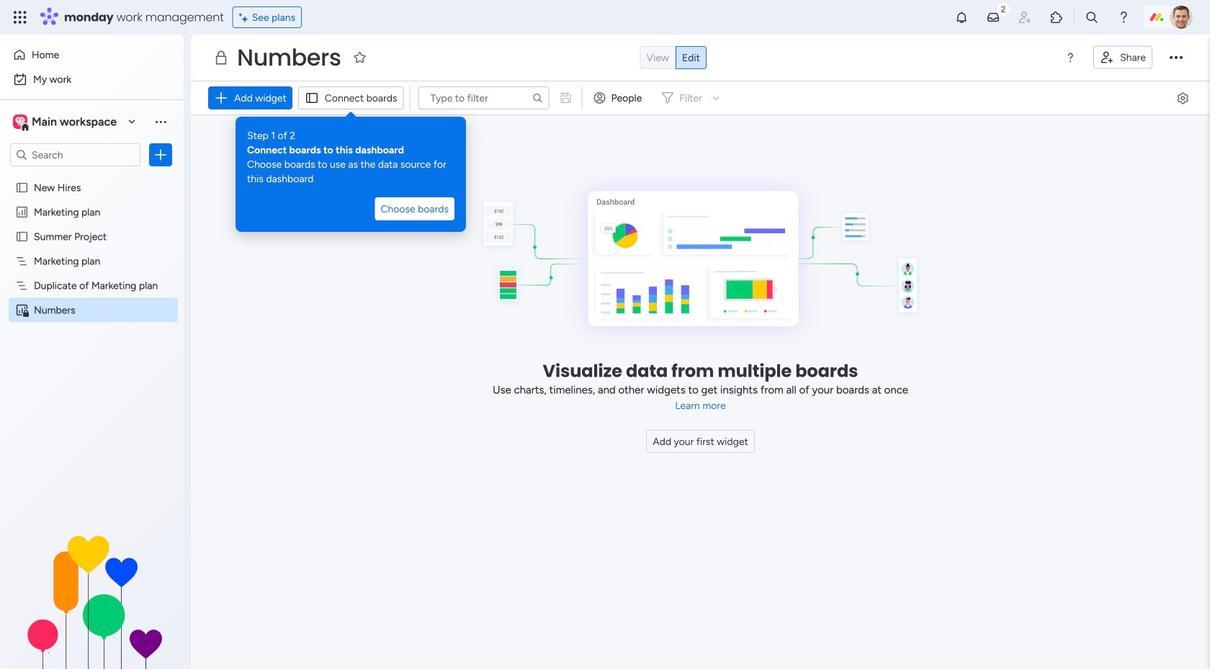 Task type: locate. For each thing, give the bounding box(es) containing it.
private dashboard image
[[212, 49, 230, 66]]

option
[[9, 43, 175, 66], [9, 68, 175, 91], [0, 175, 184, 177]]

public board image
[[15, 181, 29, 194]]

add to favorites image
[[353, 50, 367, 64]]

public dashboard image
[[15, 205, 29, 219]]

None search field
[[418, 86, 549, 109]]

arrow down image
[[707, 89, 724, 107]]

help image
[[1116, 10, 1131, 24]]

Search in workspace field
[[30, 146, 120, 163]]

update feed image
[[986, 10, 1000, 24]]

2 vertical spatial option
[[0, 175, 184, 177]]

2 image
[[997, 1, 1010, 17]]

banner
[[191, 35, 1210, 236]]

search image
[[532, 92, 543, 104]]

None field
[[233, 42, 345, 73]]

list box
[[0, 172, 184, 517]]

notifications image
[[954, 10, 969, 24]]

0 vertical spatial option
[[9, 43, 175, 66]]

terry turtle image
[[1170, 6, 1193, 29]]

lottie animation image
[[0, 524, 184, 669]]



Task type: describe. For each thing, give the bounding box(es) containing it.
1 vertical spatial option
[[9, 68, 175, 91]]

search everything image
[[1085, 10, 1099, 24]]

share image
[[1100, 50, 1114, 64]]

more options image
[[1170, 51, 1183, 64]]

workspace selection element
[[10, 96, 124, 147]]

options image
[[153, 147, 168, 162]]

select product image
[[13, 10, 27, 24]]

private dashboard image
[[15, 303, 29, 317]]

see plans image
[[239, 9, 252, 25]]

menu image
[[153, 114, 168, 129]]

menu image
[[1065, 52, 1076, 63]]

lottie animation element
[[0, 524, 184, 669]]

Filter dashboard by text search field
[[418, 86, 549, 109]]

monday marketplace image
[[1049, 10, 1064, 24]]

public board image
[[15, 230, 29, 243]]



Task type: vqa. For each thing, say whether or not it's contained in the screenshot.
Options icon
yes



